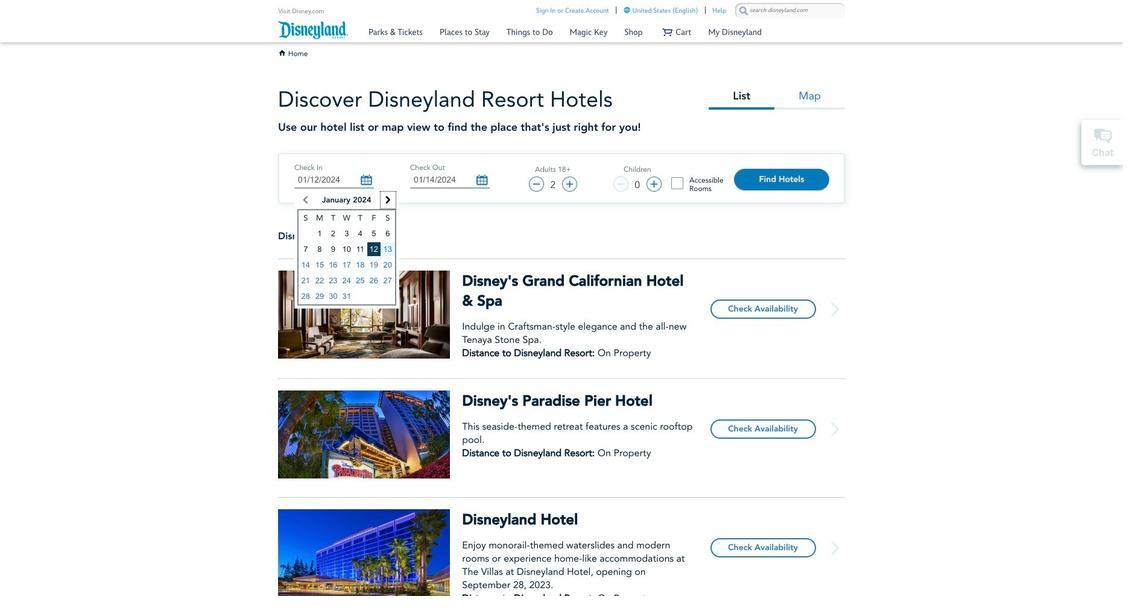 Task type: describe. For each thing, give the bounding box(es) containing it.
cart empty image
[[663, 27, 673, 37]]

friday element
[[367, 210, 381, 226]]

disneyland logo image
[[278, 20, 348, 40]]

monday element
[[313, 210, 327, 226]]

tuesday element
[[327, 210, 340, 226]]

disneyland hotel image
[[278, 510, 450, 597]]

sunday element
[[298, 210, 313, 226]]

1 group from the left
[[529, 165, 577, 194]]

2 group from the left
[[614, 165, 662, 194]]

global languages image
[[624, 7, 630, 13]]



Task type: vqa. For each thing, say whether or not it's contained in the screenshot.
the Events in Disney Meetings & Events link
no



Task type: locate. For each thing, give the bounding box(es) containing it.
search disneyland.com text field
[[750, 5, 831, 16]]

mm/dd/yyyy text field
[[410, 172, 490, 189]]

disney's grand californian hotel & spa image
[[278, 271, 450, 368]]

0 horizontal spatial group
[[529, 165, 577, 194]]

1 horizontal spatial group
[[614, 165, 662, 194]]

None search field
[[736, 3, 846, 18]]

wednesday element
[[340, 210, 354, 226]]

thursday element
[[354, 210, 367, 226]]

menu bar
[[360, 17, 771, 43]]

saturday element
[[381, 210, 396, 226]]

group
[[529, 165, 577, 194], [614, 165, 662, 194]]

disney's paradise pier hotel image
[[278, 391, 450, 488]]

mm/dd/yyyy text field
[[295, 172, 374, 189]]



